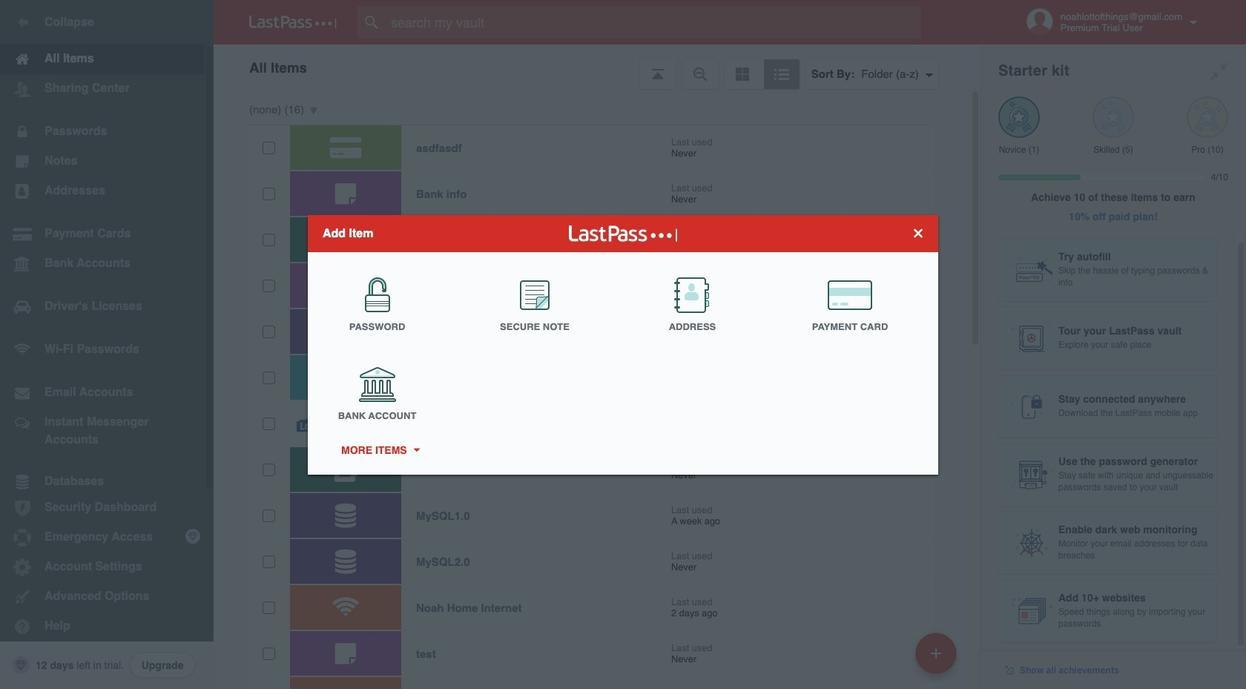 Task type: locate. For each thing, give the bounding box(es) containing it.
new item image
[[931, 648, 942, 658]]

Search search field
[[358, 6, 950, 39]]

dialog
[[308, 215, 939, 474]]

main navigation navigation
[[0, 0, 214, 689]]

vault options navigation
[[214, 45, 981, 89]]

lastpass image
[[249, 16, 337, 29]]



Task type: vqa. For each thing, say whether or not it's contained in the screenshot.
New Item NAVIGATION
yes



Task type: describe. For each thing, give the bounding box(es) containing it.
caret right image
[[411, 448, 422, 452]]

new item navigation
[[910, 628, 966, 689]]

search my vault text field
[[358, 6, 950, 39]]



